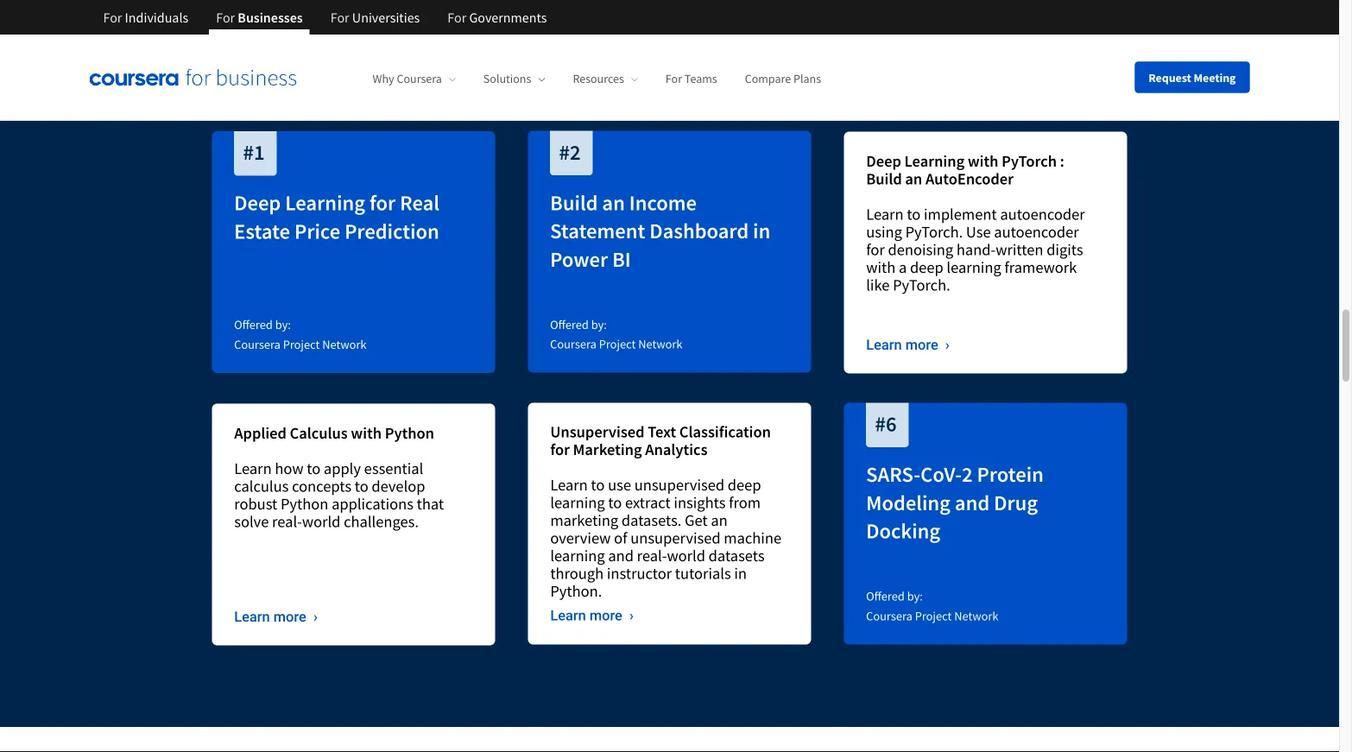 Task type: locate. For each thing, give the bounding box(es) containing it.
banner navigation
[[89, 0, 561, 47]]

for governments
[[448, 9, 547, 26]]

why
[[373, 71, 394, 87]]

solutions
[[483, 71, 531, 87]]

for left the businesses at left top
[[216, 9, 235, 26]]

for individuals
[[103, 9, 188, 26]]

meeting
[[1194, 70, 1236, 85]]

for left individuals
[[103, 9, 122, 26]]

for for governments
[[448, 9, 467, 26]]

for for businesses
[[216, 9, 235, 26]]

plans
[[794, 71, 821, 87]]

why coursera link
[[373, 71, 456, 87]]

for teams
[[666, 71, 717, 87]]

for left universities
[[331, 9, 349, 26]]

resources
[[573, 71, 624, 87]]

solutions link
[[483, 71, 545, 87]]

individuals
[[125, 9, 188, 26]]

why coursera
[[373, 71, 442, 87]]

for
[[103, 9, 122, 26], [216, 9, 235, 26], [331, 9, 349, 26], [448, 9, 467, 26], [666, 71, 682, 87]]

for for individuals
[[103, 9, 122, 26]]

for left governments
[[448, 9, 467, 26]]

resources link
[[573, 71, 638, 87]]

businesses
[[238, 9, 303, 26]]

compare plans link
[[745, 71, 821, 87]]



Task type: vqa. For each thing, say whether or not it's contained in the screenshot.
English button
no



Task type: describe. For each thing, give the bounding box(es) containing it.
compare plans
[[745, 71, 821, 87]]

coursera
[[397, 71, 442, 87]]

for left teams
[[666, 71, 682, 87]]

for teams link
[[666, 71, 717, 87]]

governments
[[469, 9, 547, 26]]

request meeting button
[[1135, 62, 1250, 93]]

for for universities
[[331, 9, 349, 26]]

for businesses
[[216, 9, 303, 26]]

request
[[1149, 70, 1192, 85]]

universities
[[352, 9, 420, 26]]

for universities
[[331, 9, 420, 26]]

coursera for business image
[[89, 68, 297, 86]]

teams
[[685, 71, 717, 87]]

compare
[[745, 71, 791, 87]]

request meeting
[[1149, 70, 1236, 85]]



